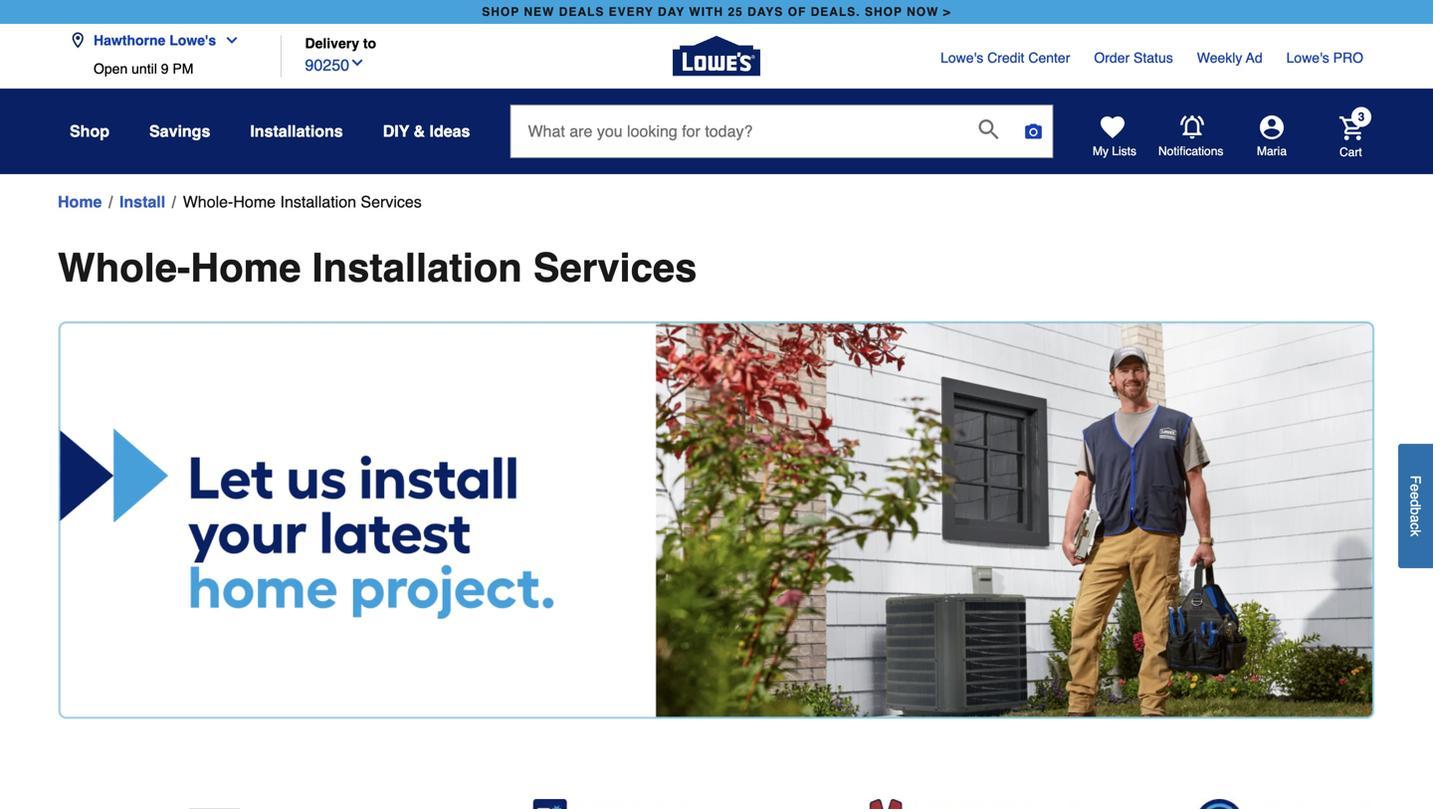 Task type: vqa. For each thing, say whether or not it's contained in the screenshot.
Savings
yes



Task type: locate. For each thing, give the bounding box(es) containing it.
until
[[132, 61, 157, 77]]

installations
[[250, 122, 343, 140]]

deals
[[559, 5, 605, 19]]

home
[[58, 193, 102, 211], [233, 193, 276, 211], [190, 245, 301, 291]]

open
[[94, 61, 128, 77]]

credit
[[988, 50, 1025, 66]]

diy & ideas
[[383, 122, 470, 140]]

hawthorne
[[94, 32, 166, 48]]

maria
[[1257, 144, 1287, 158]]

&
[[414, 122, 425, 140]]

order status
[[1094, 50, 1173, 66]]

weekly ad link
[[1197, 48, 1263, 68]]

days
[[748, 5, 784, 19]]

whole-home installation services
[[183, 193, 422, 211], [58, 245, 697, 291]]

d
[[1408, 499, 1424, 507]]

maria button
[[1224, 115, 1320, 159]]

chevron down image
[[349, 55, 365, 71]]

home down whole-home installation services link
[[190, 245, 301, 291]]

>
[[943, 5, 951, 19]]

weekly
[[1197, 50, 1243, 66]]

pro
[[1333, 50, 1364, 66]]

my lists link
[[1093, 115, 1137, 159]]

lowe's for lowe's pro
[[1287, 50, 1330, 66]]

a
[[1408, 515, 1424, 523]]

location image
[[70, 32, 86, 48]]

home link
[[58, 190, 102, 214]]

weekly ad
[[1197, 50, 1263, 66]]

e up 'd'
[[1408, 484, 1424, 492]]

1 vertical spatial installation
[[312, 245, 522, 291]]

0 vertical spatial services
[[361, 193, 422, 211]]

lowe's left pro
[[1287, 50, 1330, 66]]

lowe's credit center
[[941, 50, 1070, 66]]

shop left now
[[865, 5, 903, 19]]

install link
[[119, 190, 165, 214]]

0 horizontal spatial lowe's
[[169, 32, 216, 48]]

25
[[728, 5, 743, 19]]

a blue 1-year labor warranty icon. image
[[1068, 799, 1372, 809]]

whole-home installation services link
[[183, 190, 422, 214]]

90250
[[305, 56, 349, 74]]

None search field
[[510, 105, 1054, 177]]

shop left new
[[482, 5, 520, 19]]

lowe's inside button
[[169, 32, 216, 48]]

2 e from the top
[[1408, 492, 1424, 499]]

lowe's home improvement notification center image
[[1181, 116, 1204, 139]]

with
[[689, 5, 724, 19]]

9
[[161, 61, 169, 77]]

center
[[1029, 50, 1070, 66]]

every
[[609, 5, 654, 19]]

1 horizontal spatial shop
[[865, 5, 903, 19]]

services
[[361, 193, 422, 211], [533, 245, 697, 291]]

my
[[1093, 144, 1109, 158]]

shop button
[[70, 113, 109, 149]]

lowe's credit center link
[[941, 48, 1070, 68]]

diy & ideas button
[[383, 113, 470, 149]]

diy
[[383, 122, 409, 140]]

0 horizontal spatial shop
[[482, 5, 520, 19]]

lowe's home improvement cart image
[[1340, 116, 1364, 140]]

shop new deals every day with 25 days of deals. shop now > link
[[478, 0, 955, 24]]

0 vertical spatial whole-
[[183, 193, 233, 211]]

1 horizontal spatial services
[[533, 245, 697, 291]]

lowe's up pm
[[169, 32, 216, 48]]

whole- down the 'install' link
[[58, 245, 190, 291]]

2 horizontal spatial lowe's
[[1287, 50, 1330, 66]]

delivery
[[305, 35, 359, 51]]

notifications
[[1159, 144, 1224, 158]]

now
[[907, 5, 939, 19]]

camera image
[[1024, 121, 1044, 141]]

chevron down image
[[216, 32, 240, 48]]

open until 9 pm
[[94, 61, 193, 77]]

lowe's for lowe's credit center
[[941, 50, 984, 66]]

e up the 'b'
[[1408, 492, 1424, 499]]

0 vertical spatial installation
[[280, 193, 356, 211]]

lowe's left credit
[[941, 50, 984, 66]]

lowe's home improvement logo image
[[673, 12, 760, 100]]

k
[[1408, 530, 1424, 537]]

f e e d b a c k
[[1408, 475, 1424, 537]]

0 vertical spatial whole-home installation services
[[183, 193, 422, 211]]

1 vertical spatial whole-
[[58, 245, 190, 291]]

e
[[1408, 484, 1424, 492], [1408, 492, 1424, 499]]

whole- right install
[[183, 193, 233, 211]]

whole-
[[183, 193, 233, 211], [58, 245, 190, 291]]

3
[[1358, 110, 1365, 124]]

shop
[[482, 5, 520, 19], [865, 5, 903, 19]]

1 horizontal spatial lowe's
[[941, 50, 984, 66]]

installation
[[280, 193, 356, 211], [312, 245, 522, 291]]

lowe's
[[169, 32, 216, 48], [941, 50, 984, 66], [1287, 50, 1330, 66]]

lowe's pro
[[1287, 50, 1364, 66]]

f
[[1408, 475, 1424, 484]]



Task type: describe. For each thing, give the bounding box(es) containing it.
1 vertical spatial services
[[533, 245, 697, 291]]

savings
[[149, 122, 210, 140]]

cart
[[1340, 145, 1362, 159]]

search image
[[979, 119, 999, 139]]

b
[[1408, 507, 1424, 515]]

my lists
[[1093, 144, 1137, 158]]

Search Query text field
[[511, 106, 963, 157]]

home left install
[[58, 193, 102, 211]]

installations button
[[250, 113, 343, 149]]

new
[[524, 5, 555, 19]]

day
[[658, 5, 685, 19]]

shop new deals every day with 25 days of deals. shop now >
[[482, 5, 951, 19]]

f e e d b a c k button
[[1398, 444, 1433, 568]]

deals.
[[811, 5, 861, 19]]

order
[[1094, 50, 1130, 66]]

0 horizontal spatial services
[[361, 193, 422, 211]]

2 shop from the left
[[865, 5, 903, 19]]

let us install your latest home project. image
[[58, 322, 1376, 720]]

ad
[[1246, 50, 1263, 66]]

to
[[363, 35, 376, 51]]

home down installations button on the top left of the page
[[233, 193, 276, 211]]

90250 button
[[305, 51, 365, 77]]

lowe's pro link
[[1287, 48, 1364, 68]]

savings button
[[149, 113, 210, 149]]

install
[[119, 193, 165, 211]]

1 vertical spatial whole-home installation services
[[58, 245, 697, 291]]

a dark blue credit card icon. image
[[62, 799, 365, 809]]

a lowe's red vest icon. image
[[733, 799, 1036, 809]]

ideas
[[430, 122, 470, 140]]

pm
[[173, 61, 193, 77]]

delivery to
[[305, 35, 376, 51]]

order status link
[[1094, 48, 1173, 68]]

status
[[1134, 50, 1173, 66]]

1 shop from the left
[[482, 5, 520, 19]]

hawthorne lowe's button
[[70, 20, 248, 61]]

a dark blue background check icon. image
[[397, 799, 701, 809]]

lowe's home improvement lists image
[[1101, 115, 1125, 139]]

1 e from the top
[[1408, 484, 1424, 492]]

hawthorne lowe's
[[94, 32, 216, 48]]

lists
[[1112, 144, 1137, 158]]

of
[[788, 5, 807, 19]]

shop
[[70, 122, 109, 140]]

c
[[1408, 523, 1424, 530]]



